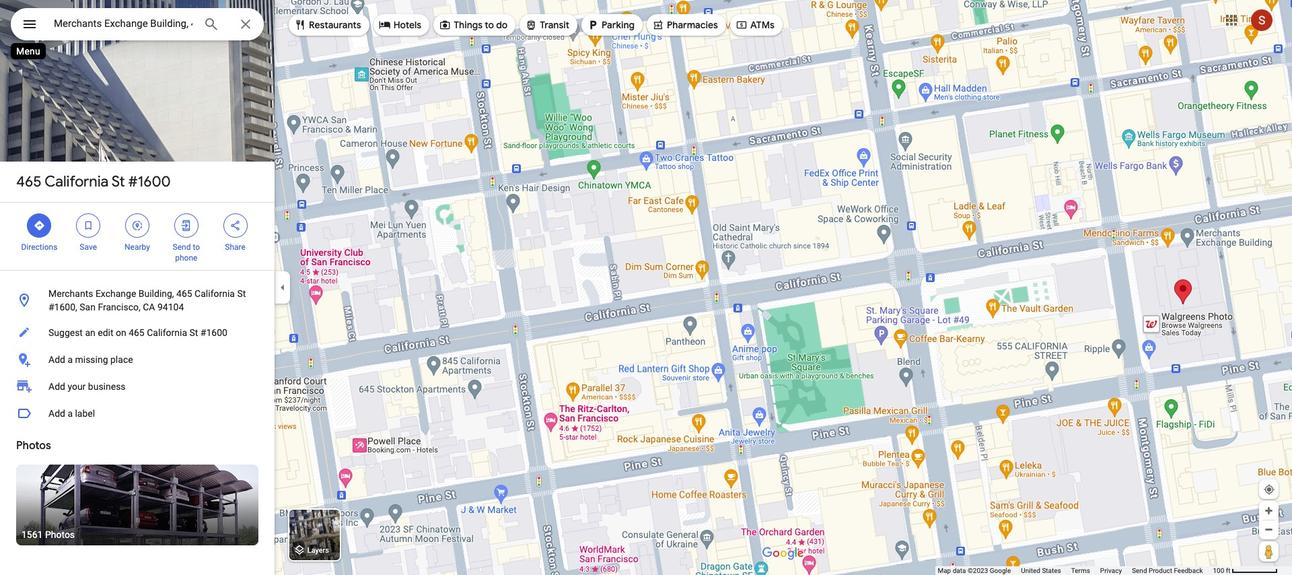 Task type: describe. For each thing, give the bounding box(es) containing it.
merchants exchange building, 465 california st #1600, san francisco, ca 94104 button
[[0, 281, 275, 319]]

st inside merchants exchange building, 465 california st #1600, san francisco, ca 94104
[[237, 288, 246, 299]]

0 vertical spatial 465
[[16, 172, 42, 191]]

a for missing
[[68, 354, 73, 365]]

share
[[225, 242, 246, 252]]

show your location image
[[1264, 483, 1276, 496]]

missing
[[75, 354, 108, 365]]

1561
[[22, 529, 43, 540]]

add your business
[[48, 381, 126, 392]]

1 horizontal spatial st
[[190, 327, 198, 338]]

zoom in image
[[1265, 506, 1275, 516]]

united
[[1022, 567, 1041, 574]]

data
[[953, 567, 967, 574]]

pharmacies
[[667, 19, 718, 31]]


[[229, 218, 241, 233]]

100 ft button
[[1214, 567, 1279, 574]]


[[294, 18, 306, 32]]

nearby
[[125, 242, 150, 252]]

suggest an edit on 465 california st #1600 button
[[0, 319, 275, 346]]

 transit
[[525, 18, 570, 32]]

0 vertical spatial photos
[[16, 439, 51, 452]]

directions
[[21, 242, 57, 252]]

francisco,
[[98, 302, 141, 312]]

privacy button
[[1101, 566, 1123, 575]]

google
[[990, 567, 1012, 574]]

send for send product feedback
[[1133, 567, 1148, 574]]

100
[[1214, 567, 1225, 574]]

to inside send to phone
[[193, 242, 200, 252]]

 restaurants
[[294, 18, 361, 32]]

1561 photos button
[[16, 465, 259, 545]]

465 california st #1600
[[16, 172, 171, 191]]


[[439, 18, 451, 32]]

add for add your business
[[48, 381, 65, 392]]

things
[[454, 19, 483, 31]]

atms
[[751, 19, 775, 31]]

465 inside merchants exchange building, 465 california st #1600, san francisco, ca 94104
[[176, 288, 192, 299]]

0 vertical spatial california
[[45, 172, 109, 191]]

add a missing place
[[48, 354, 133, 365]]

restaurants
[[309, 19, 361, 31]]

collapse side panel image
[[275, 280, 290, 295]]

transit
[[540, 19, 570, 31]]

merchants exchange building, 465 california st #1600, san francisco, ca 94104
[[48, 288, 246, 312]]


[[82, 218, 94, 233]]

465 california st #1600 main content
[[0, 0, 275, 575]]

 parking
[[587, 18, 635, 32]]

parking
[[602, 19, 635, 31]]

states
[[1043, 567, 1062, 574]]

show street view coverage image
[[1260, 541, 1279, 562]]

product
[[1149, 567, 1173, 574]]

Merchants Exchange Building, 465 California St #1600, San Francisco, CA 94104 field
[[11, 8, 264, 40]]

building,
[[139, 288, 174, 299]]


[[22, 15, 38, 34]]

ca
[[143, 302, 155, 312]]

map
[[938, 567, 952, 574]]

94104
[[158, 302, 184, 312]]

100 ft
[[1214, 567, 1231, 574]]

united states
[[1022, 567, 1062, 574]]



Task type: vqa. For each thing, say whether or not it's contained in the screenshot.


Task type: locate. For each thing, give the bounding box(es) containing it.
google maps element
[[0, 0, 1293, 575]]

0 horizontal spatial st
[[112, 172, 125, 191]]

 hotels
[[379, 18, 422, 32]]

to
[[485, 19, 494, 31], [193, 242, 200, 252]]

1 vertical spatial #1600
[[201, 327, 228, 338]]

send product feedback
[[1133, 567, 1204, 574]]

california
[[45, 172, 109, 191], [195, 288, 235, 299], [147, 327, 187, 338]]

privacy
[[1101, 567, 1123, 574]]

0 horizontal spatial california
[[45, 172, 109, 191]]

footer containing map data ©2023 google
[[938, 566, 1214, 575]]

 pharmacies
[[652, 18, 718, 32]]

suggest an edit on 465 california st #1600
[[48, 327, 228, 338]]

2 horizontal spatial st
[[237, 288, 246, 299]]

a
[[68, 354, 73, 365], [68, 408, 73, 419]]

terms button
[[1072, 566, 1091, 575]]

add inside button
[[48, 354, 65, 365]]

0 vertical spatial #1600
[[128, 172, 171, 191]]

2 vertical spatial st
[[190, 327, 198, 338]]

phone
[[175, 253, 198, 263]]

photos
[[16, 439, 51, 452], [45, 529, 75, 540]]

st
[[112, 172, 125, 191], [237, 288, 246, 299], [190, 327, 198, 338]]

1 a from the top
[[68, 354, 73, 365]]

add your business link
[[0, 373, 275, 400]]


[[379, 18, 391, 32]]

map data ©2023 google
[[938, 567, 1012, 574]]

add
[[48, 354, 65, 365], [48, 381, 65, 392], [48, 408, 65, 419]]

california up 
[[45, 172, 109, 191]]

add for add a label
[[48, 408, 65, 419]]

#1600
[[128, 172, 171, 191], [201, 327, 228, 338]]

add left label
[[48, 408, 65, 419]]

save
[[80, 242, 97, 252]]

1 vertical spatial to
[[193, 242, 200, 252]]


[[587, 18, 599, 32]]

label
[[75, 408, 95, 419]]

exchange
[[96, 288, 136, 299]]


[[652, 18, 665, 32]]


[[180, 218, 192, 233]]

add left your
[[48, 381, 65, 392]]

a left missing
[[68, 354, 73, 365]]

zoom out image
[[1265, 525, 1275, 535]]

1 horizontal spatial send
[[1133, 567, 1148, 574]]

do
[[496, 19, 508, 31]]

business
[[88, 381, 126, 392]]

1 vertical spatial a
[[68, 408, 73, 419]]

send product feedback button
[[1133, 566, 1204, 575]]

2 add from the top
[[48, 381, 65, 392]]

2 vertical spatial 465
[[129, 327, 145, 338]]

1561 photos
[[22, 529, 75, 540]]

0 vertical spatial a
[[68, 354, 73, 365]]

a inside button
[[68, 354, 73, 365]]

©2023
[[968, 567, 989, 574]]

a inside 'button'
[[68, 408, 73, 419]]

place
[[110, 354, 133, 365]]

2 horizontal spatial 465
[[176, 288, 192, 299]]

465 up 94104
[[176, 288, 192, 299]]

to inside  things to do
[[485, 19, 494, 31]]

san
[[80, 302, 96, 312]]

send left product
[[1133, 567, 1148, 574]]

2 vertical spatial california
[[147, 327, 187, 338]]

to up phone
[[193, 242, 200, 252]]

1 horizontal spatial #1600
[[201, 327, 228, 338]]

send inside button
[[1133, 567, 1148, 574]]

layers
[[308, 546, 329, 555]]

#1600,
[[48, 302, 77, 312]]

send for send to phone
[[173, 242, 191, 252]]

3 add from the top
[[48, 408, 65, 419]]

0 horizontal spatial #1600
[[128, 172, 171, 191]]

suggest
[[48, 327, 83, 338]]


[[131, 218, 143, 233]]

0 horizontal spatial 465
[[16, 172, 42, 191]]


[[736, 18, 748, 32]]

1 vertical spatial st
[[237, 288, 246, 299]]


[[525, 18, 538, 32]]

photos right 1561
[[45, 529, 75, 540]]

2 horizontal spatial california
[[195, 288, 235, 299]]

 atms
[[736, 18, 775, 32]]

ft
[[1227, 567, 1231, 574]]

feedback
[[1175, 567, 1204, 574]]

0 vertical spatial add
[[48, 354, 65, 365]]

0 vertical spatial send
[[173, 242, 191, 252]]

edit
[[98, 327, 113, 338]]

merchants
[[48, 288, 93, 299]]

1 vertical spatial photos
[[45, 529, 75, 540]]

0 horizontal spatial to
[[193, 242, 200, 252]]

hotels
[[394, 19, 422, 31]]

california down phone
[[195, 288, 235, 299]]

photos inside button
[[45, 529, 75, 540]]

2 a from the top
[[68, 408, 73, 419]]

send
[[173, 242, 191, 252], [1133, 567, 1148, 574]]

2 vertical spatial add
[[48, 408, 65, 419]]

1 horizontal spatial to
[[485, 19, 494, 31]]

1 horizontal spatial 465
[[129, 327, 145, 338]]

none field inside merchants exchange building, 465 california st #1600, san francisco, ca 94104 field
[[54, 15, 193, 32]]

terms
[[1072, 567, 1091, 574]]

0 horizontal spatial send
[[173, 242, 191, 252]]

465 right 'on' in the bottom left of the page
[[129, 327, 145, 338]]

 things to do
[[439, 18, 508, 32]]

1 horizontal spatial california
[[147, 327, 187, 338]]

united states button
[[1022, 566, 1062, 575]]

0 vertical spatial to
[[485, 19, 494, 31]]

None field
[[54, 15, 193, 32]]

 button
[[11, 8, 48, 43]]

1 add from the top
[[48, 354, 65, 365]]

send to phone
[[173, 242, 200, 263]]

an
[[85, 327, 95, 338]]

a for label
[[68, 408, 73, 419]]

add a label button
[[0, 400, 275, 427]]

#1600 inside the suggest an edit on 465 california st #1600 button
[[201, 327, 228, 338]]

1 vertical spatial 465
[[176, 288, 192, 299]]

send up phone
[[173, 242, 191, 252]]

add a missing place button
[[0, 346, 275, 373]]

footer
[[938, 566, 1214, 575]]

465 up 
[[16, 172, 42, 191]]

photos down the add a label
[[16, 439, 51, 452]]

add down suggest
[[48, 354, 65, 365]]

add a label
[[48, 408, 95, 419]]

1 vertical spatial send
[[1133, 567, 1148, 574]]

footer inside google maps element
[[938, 566, 1214, 575]]

0 vertical spatial st
[[112, 172, 125, 191]]

add for add a missing place
[[48, 354, 65, 365]]

on
[[116, 327, 126, 338]]

google account: sheryl atherton  
(sheryl.atherton@adept.ai) image
[[1252, 9, 1273, 31]]

add inside 'button'
[[48, 408, 65, 419]]

a left label
[[68, 408, 73, 419]]

465
[[16, 172, 42, 191], [176, 288, 192, 299], [129, 327, 145, 338]]

actions for 465 california st #1600 region
[[0, 203, 275, 270]]

1 vertical spatial california
[[195, 288, 235, 299]]

california down 94104
[[147, 327, 187, 338]]

california inside merchants exchange building, 465 california st #1600, san francisco, ca 94104
[[195, 288, 235, 299]]

your
[[68, 381, 86, 392]]

send inside send to phone
[[173, 242, 191, 252]]

1 vertical spatial add
[[48, 381, 65, 392]]

to left the do
[[485, 19, 494, 31]]

 search field
[[11, 8, 264, 43]]


[[33, 218, 45, 233]]



